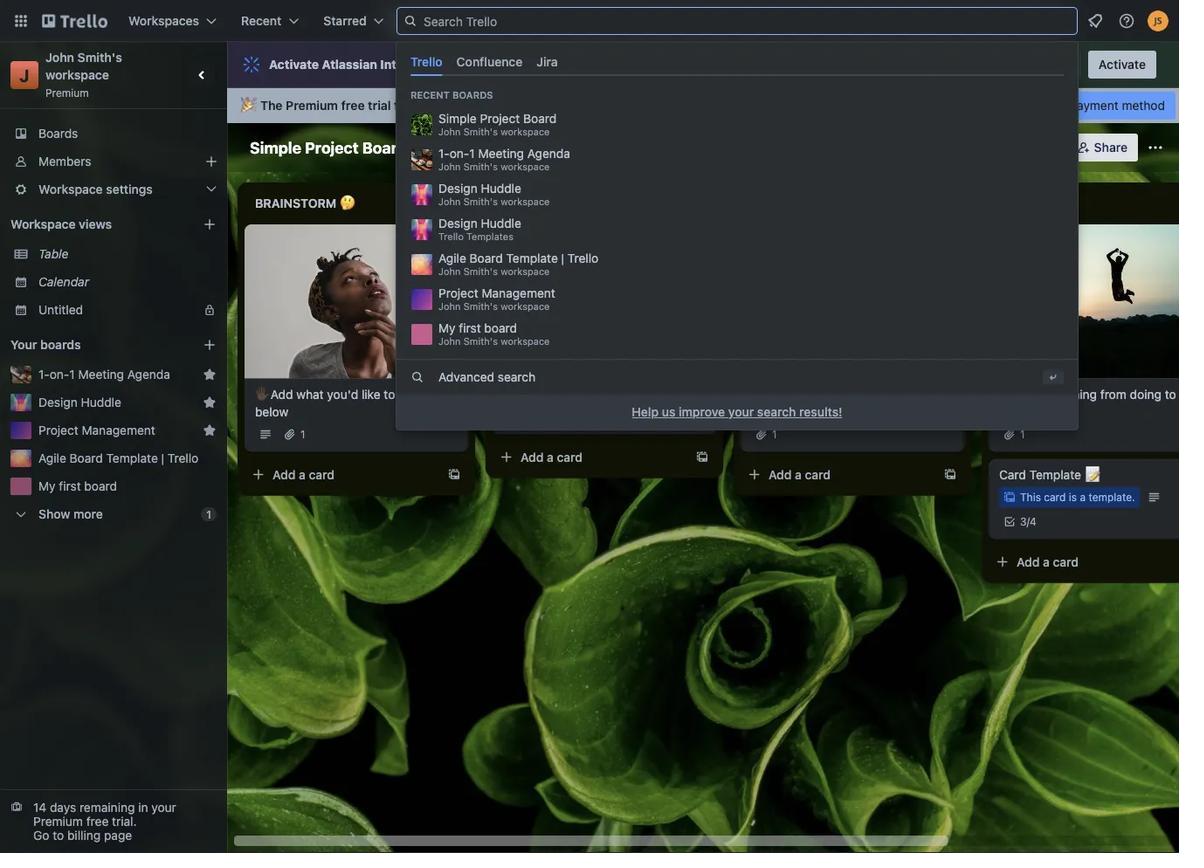 Task type: locate. For each thing, give the bounding box(es) containing it.
can
[[589, 57, 610, 72]]

workspace down members
[[38, 182, 103, 197]]

meeting for 1-on-1 meeting agenda john smith's workspace
[[478, 147, 524, 161]]

1
[[470, 147, 475, 161], [69, 367, 75, 382], [301, 429, 305, 441], [772, 429, 777, 441], [1021, 429, 1025, 441], [206, 509, 211, 521]]

1 horizontal spatial meeting
[[478, 147, 524, 161]]

add a card button down results! in the top of the page
[[741, 461, 937, 489]]

meeting
[[478, 147, 524, 161], [78, 367, 124, 382]]

untitled link
[[38, 301, 192, 319]]

2 vertical spatial starred icon image
[[203, 424, 217, 438]]

first for my first board john smith's workspace
[[459, 321, 481, 336]]

template up this card is a template.
[[1030, 468, 1082, 482]]

📝
[[1085, 468, 1097, 482]]

boards
[[452, 90, 493, 101], [40, 338, 81, 352]]

workspace inside popup button
[[38, 182, 103, 197]]

0 vertical spatial improve
[[716, 57, 762, 72]]

1 vertical spatial 1-
[[38, 367, 50, 382]]

in inside 14 days remaining in your premium free trial. go to billing page
[[138, 801, 148, 815]]

board link
[[482, 134, 557, 162]]

1 vertical spatial on-
[[50, 367, 69, 382]]

star or unstar board image
[[426, 141, 440, 155]]

anything left 'ready'
[[553, 387, 601, 402]]

1 vertical spatial board
[[84, 479, 117, 494]]

billing
[[67, 829, 101, 843]]

0 vertical spatial management
[[482, 286, 556, 301]]

improve right us
[[679, 405, 725, 420]]

is right that at the right of page
[[878, 387, 887, 402]]

1- down your boards on the left top
[[38, 367, 50, 382]]

1 horizontal spatial boards
[[452, 90, 493, 101]]

for left this
[[454, 57, 471, 72]]

here up us
[[646, 387, 672, 402]]

card down results! in the top of the page
[[805, 468, 831, 482]]

trello inside design huddle trello templates
[[439, 231, 464, 243]]

project up my first board john smith's workspace
[[439, 286, 479, 301]]

huddle down 1-on-1 meeting agenda
[[81, 395, 121, 410]]

workspace
[[45, 68, 109, 82], [494, 98, 558, 113], [501, 126, 550, 138], [501, 161, 550, 173], [501, 196, 550, 208], [501, 266, 550, 278], [501, 301, 550, 313], [501, 336, 550, 347]]

1 down my first board link at the left bottom
[[206, 509, 211, 521]]

move up started
[[767, 387, 797, 402]]

1 horizontal spatial in
[[866, 57, 876, 72]]

0 horizontal spatial boards
[[40, 338, 81, 352]]

intelligence
[[380, 57, 451, 72]]

1 vertical spatial huddle
[[481, 216, 522, 231]]

smith's inside the simple project board john smith's workspace
[[464, 126, 498, 138]]

1 up design huddle
[[69, 367, 75, 382]]

design up project management
[[38, 395, 78, 410]]

0 vertical spatial my
[[439, 321, 456, 336]]

show menu image
[[1147, 139, 1165, 156]]

1 vertical spatial improve
[[679, 405, 725, 420]]

and right writing,
[[810, 57, 831, 72]]

add a card button
[[493, 444, 688, 472], [245, 461, 440, 489], [741, 461, 937, 489], [989, 548, 1180, 576]]

1 vertical spatial management
[[82, 423, 155, 438]]

1 horizontal spatial to
[[384, 387, 395, 402]]

smith's inside "john smith's workspace premium"
[[77, 50, 122, 65]]

recent inside popup button
[[241, 14, 282, 28]]

on- inside button
[[50, 367, 69, 382]]

1 horizontal spatial anything
[[801, 387, 849, 402]]

1 horizontal spatial 1-
[[439, 147, 450, 161]]

huddle inside 'design huddle john smith's workspace'
[[481, 181, 522, 196]]

my inside my first board john smith's workspace
[[439, 321, 456, 336]]

here inside ✋🏿 move anything that is actually started here
[[795, 405, 820, 419]]

in left descriptions
[[866, 57, 876, 72]]

0 horizontal spatial activate
[[269, 57, 319, 72]]

meeting inside button
[[78, 367, 124, 382]]

1 vertical spatial first
[[59, 479, 81, 494]]

atlassian intelligence logo image
[[241, 54, 262, 75]]

premium inside "john smith's workspace premium"
[[45, 86, 89, 99]]

workspaces button
[[118, 7, 227, 35]]

design inside 'design huddle john smith's workspace'
[[439, 181, 478, 196]]

boards for your boards
[[40, 338, 81, 352]]

2 anything from the left
[[801, 387, 849, 402]]

add a card
[[521, 450, 583, 465], [273, 468, 335, 482], [769, 468, 831, 482], [1017, 555, 1079, 569]]

1- left the workspace visible 'icon'
[[439, 147, 450, 161]]

card down card template 📝
[[1044, 492, 1066, 504]]

trello inside agile board template | trello john smith's workspace
[[568, 251, 599, 266]]

1 create from template… image from the left
[[447, 468, 461, 482]]

recent down activate atlassian intelligence for this workspace.
[[411, 90, 450, 101]]

anything inside ✋🏿 move anything from doing to done here
[[1049, 387, 1097, 402]]

to right like
[[384, 387, 395, 402]]

0 vertical spatial design
[[439, 181, 478, 196]]

board inside my first board john smith's workspace
[[484, 321, 517, 336]]

banner
[[227, 88, 1180, 123]]

started
[[751, 405, 792, 419]]

a for add a card button below results! in the top of the page
[[795, 468, 802, 482]]

improve down search trello field
[[716, 57, 762, 72]]

2 horizontal spatial template
[[1030, 468, 1082, 482]]

0 horizontal spatial template
[[106, 451, 158, 466]]

a
[[547, 450, 554, 465], [299, 468, 306, 482], [795, 468, 802, 482], [1080, 492, 1086, 504], [1043, 555, 1050, 569]]

workspace up my first board john smith's workspace
[[501, 301, 550, 313]]

0 vertical spatial in
[[866, 57, 876, 72]]

1 horizontal spatial on-
[[450, 147, 470, 161]]

template for agile board template | trello
[[106, 451, 158, 466]]

0 vertical spatial for
[[454, 57, 471, 72]]

1 horizontal spatial recent
[[411, 90, 450, 101]]

members link
[[0, 148, 227, 176]]

2 horizontal spatial here
[[1031, 405, 1056, 419]]

project up board link
[[480, 112, 520, 126]]

✋🏿 add what you'd like to work on below link
[[255, 386, 458, 421]]

2 activate from the left
[[1099, 57, 1146, 72]]

1 horizontal spatial template
[[506, 251, 558, 266]]

add a card down 4
[[1017, 555, 1079, 569]]

1 vertical spatial agenda
[[127, 367, 170, 382]]

anything left from
[[1049, 387, 1097, 402]]

writing,
[[765, 57, 807, 72]]

move
[[519, 387, 549, 402], [767, 387, 797, 402], [1015, 387, 1046, 402]]

huddle up templates
[[481, 216, 522, 231]]

starred icon image
[[203, 368, 217, 382], [203, 396, 217, 410], [203, 424, 217, 438]]

| inside agile board template | trello john smith's workspace
[[561, 251, 564, 266]]

add left payment
[[1044, 98, 1067, 113]]

on- right star or unstar board icon
[[450, 147, 470, 161]]

workspace down project management john smith's workspace
[[501, 336, 550, 347]]

workspace inside 1-on-1 meeting agenda john smith's workspace
[[501, 161, 550, 173]]

simple inside the simple project board john smith's workspace
[[439, 112, 477, 126]]

1 horizontal spatial first
[[459, 321, 481, 336]]

✋🏿 inside ✋🏿 move anything that is actually started here
[[751, 387, 764, 402]]

your right trial.
[[151, 801, 176, 815]]

free
[[341, 98, 365, 113], [86, 815, 109, 829]]

1 anything from the left
[[553, 387, 601, 402]]

here inside ✋🏿 move anything from doing to done here
[[1031, 405, 1056, 419]]

john up the workspace visible 'icon'
[[439, 126, 461, 138]]

1 starred icon image from the top
[[203, 368, 217, 382]]

john inside my first board john smith's workspace
[[439, 336, 461, 347]]

1 vertical spatial free
[[86, 815, 109, 829]]

j link
[[10, 61, 38, 89]]

3 starred icon image from the top
[[203, 424, 217, 438]]

agenda up the 'design huddle' button
[[127, 367, 170, 382]]

to right doing
[[1165, 387, 1177, 402]]

0 vertical spatial huddle
[[481, 181, 522, 196]]

starred button
[[313, 7, 395, 35]]

starred icon image for 1-on-1 meeting agenda
[[203, 368, 217, 382]]

search down my first board john smith's workspace
[[498, 370, 536, 385]]

1- inside button
[[38, 367, 50, 382]]

1 horizontal spatial my
[[439, 321, 456, 336]]

template inside agile board template | trello john smith's workspace
[[506, 251, 558, 266]]

agenda for 1-on-1 meeting agenda john smith's workspace
[[527, 147, 570, 161]]

0 horizontal spatial is
[[878, 387, 887, 402]]

1 horizontal spatial agenda
[[527, 147, 570, 161]]

management inside project management john smith's workspace
[[482, 286, 556, 301]]

🤔
[[340, 196, 352, 211]]

activate for activate atlassian intelligence for this workspace.
[[269, 57, 319, 72]]

huddle for design huddle trello templates
[[481, 216, 522, 231]]

improve
[[716, 57, 762, 72], [679, 405, 725, 420]]

john up advanced
[[439, 336, 461, 347]]

first inside my first board john smith's workspace
[[459, 321, 481, 336]]

huddle
[[481, 181, 522, 196], [481, 216, 522, 231], [81, 395, 121, 410]]

card left descriptions
[[880, 57, 905, 72]]

1 horizontal spatial |
[[561, 251, 564, 266]]

huddle for design huddle john smith's workspace
[[481, 181, 522, 196]]

2 vertical spatial design
[[38, 395, 78, 410]]

agenda inside 1-on-1 meeting agenda john smith's workspace
[[527, 147, 570, 161]]

john inside project management john smith's workspace
[[439, 301, 461, 313]]

1 horizontal spatial your
[[728, 405, 754, 420]]

✋🏿 for ✋🏿 add what you'd like to work on below
[[255, 387, 267, 402]]

agenda left table icon
[[527, 147, 570, 161]]

workspace right j link
[[45, 68, 109, 82]]

john inside the simple project board john smith's workspace
[[439, 126, 461, 138]]

premium
[[45, 86, 89, 99], [286, 98, 338, 113], [33, 815, 83, 829]]

3 anything from the left
[[1049, 387, 1097, 402]]

move down advanced search
[[519, 387, 549, 402]]

meeting down your boards with 6 items element
[[78, 367, 124, 382]]

card for add a card button under 4
[[1053, 555, 1079, 569]]

1 vertical spatial workspace
[[10, 217, 76, 232]]

1 ✋🏿 from the left
[[255, 387, 267, 402]]

to inside ✋🏿 move anything from doing to done here
[[1165, 387, 1177, 402]]

add down /
[[1017, 555, 1040, 569]]

create from template… image
[[695, 451, 709, 465]]

anything inside ✋🏿 move anything that is actually started here
[[801, 387, 849, 402]]

add up below
[[271, 387, 293, 402]]

search left results! in the top of the page
[[757, 405, 796, 420]]

advanced
[[439, 370, 495, 385]]

1 horizontal spatial create from template… image
[[944, 468, 958, 482]]

create
[[517, 14, 556, 28]]

BRAINSTORM 🤔 text field
[[245, 190, 437, 218]]

simple down the recent boards
[[439, 112, 477, 126]]

4 ✋🏿 from the left
[[1000, 387, 1012, 402]]

✋🏿 inside ✋🏿 add what you'd like to work on below
[[255, 387, 267, 402]]

to right go
[[53, 829, 64, 843]]

search image
[[404, 14, 418, 28]]

create a view image
[[203, 218, 217, 232]]

add
[[1044, 98, 1067, 113], [271, 387, 293, 402], [521, 450, 544, 465], [273, 468, 296, 482], [769, 468, 792, 482], [1017, 555, 1040, 569]]

table
[[38, 247, 69, 261]]

anything up results! in the top of the page
[[801, 387, 849, 402]]

banner containing 🎉
[[227, 88, 1180, 123]]

1 down started
[[772, 429, 777, 441]]

1 down the simple project board john smith's workspace
[[470, 147, 475, 161]]

and left comments.
[[981, 57, 1002, 72]]

management down the 'design huddle' button
[[82, 423, 155, 438]]

meeting inside 1-on-1 meeting agenda john smith's workspace
[[478, 147, 524, 161]]

your down advanced search link in the top of the page
[[728, 405, 754, 420]]

1 vertical spatial |
[[161, 451, 164, 466]]

more right writing,
[[834, 57, 863, 72]]

0 horizontal spatial my
[[38, 479, 56, 494]]

card
[[880, 57, 905, 72], [557, 450, 583, 465], [309, 468, 335, 482], [805, 468, 831, 482], [1044, 492, 1066, 504], [1053, 555, 1079, 569]]

for
[[454, 57, 471, 72], [394, 98, 411, 113]]

2 create from template… image from the left
[[944, 468, 958, 482]]

0 horizontal spatial free
[[86, 815, 109, 829]]

🎉
[[241, 98, 253, 113]]

simple inside text field
[[250, 138, 301, 157]]

0 vertical spatial boards
[[452, 90, 493, 101]]

1 horizontal spatial here
[[795, 405, 820, 419]]

search
[[498, 370, 536, 385], [757, 405, 796, 420]]

✋🏿 up below
[[255, 387, 267, 402]]

0 vertical spatial |
[[561, 251, 564, 266]]

None text field
[[989, 190, 1180, 218]]

in right trial.
[[138, 801, 148, 815]]

1- inside 1-on-1 meeting agenda john smith's workspace
[[439, 147, 450, 161]]

my
[[439, 321, 456, 336], [38, 479, 56, 494]]

| for agile board template | trello
[[161, 451, 164, 466]]

move for ✋🏿 move anything 'ready' here
[[519, 387, 549, 402]]

0 horizontal spatial in
[[138, 801, 148, 815]]

design inside design huddle trello templates
[[439, 216, 478, 231]]

add down below
[[273, 468, 296, 482]]

0 horizontal spatial on-
[[50, 367, 69, 382]]

0 horizontal spatial your
[[151, 801, 176, 815]]

on- down your boards on the left top
[[50, 367, 69, 382]]

2 move from the left
[[767, 387, 797, 402]]

is down the card template 📝 link
[[1069, 492, 1077, 504]]

✋🏿 up done
[[1000, 387, 1012, 402]]

0 horizontal spatial anything
[[553, 387, 601, 402]]

1 vertical spatial meeting
[[78, 367, 124, 382]]

3
[[1021, 516, 1027, 528]]

for right trial
[[394, 98, 411, 113]]

0 horizontal spatial for
[[394, 98, 411, 113]]

advanced search link
[[397, 360, 1078, 395]]

1 move from the left
[[519, 387, 549, 402]]

project down design huddle
[[38, 423, 78, 438]]

0 vertical spatial board
[[484, 321, 517, 336]]

add board image
[[203, 338, 217, 352]]

help us improve your search results!
[[632, 405, 843, 420]]

board for my first board
[[84, 479, 117, 494]]

0 horizontal spatial meeting
[[78, 367, 124, 382]]

recent
[[241, 14, 282, 28], [411, 90, 450, 101]]

my for my first board john smith's workspace
[[439, 321, 456, 336]]

0 vertical spatial meeting
[[478, 147, 524, 161]]

✋🏿 move anything 'ready' here
[[503, 387, 672, 402]]

move inside ✋🏿 move anything that is actually started here
[[767, 387, 797, 402]]

Board name text field
[[241, 134, 416, 162]]

move up done
[[1015, 387, 1046, 402]]

my up advanced
[[439, 321, 456, 336]]

board down templates
[[470, 251, 503, 266]]

2 horizontal spatial to
[[1165, 387, 1177, 402]]

workspace views
[[10, 217, 112, 232]]

✋🏿 move anything from doing to done here
[[1000, 387, 1177, 419]]

board down trial
[[362, 138, 407, 157]]

smith's inside 1-on-1 meeting agenda john smith's workspace
[[464, 161, 498, 173]]

your
[[728, 405, 754, 420], [151, 801, 176, 815]]

agile inside agile board template | trello john smith's workspace
[[439, 251, 466, 266]]

0 horizontal spatial create from template… image
[[447, 468, 461, 482]]

0 horizontal spatial board
[[84, 479, 117, 494]]

0 horizontal spatial search
[[498, 370, 536, 385]]

workspace up 1-on-1 meeting agenda john smith's workspace
[[501, 126, 550, 138]]

1 inside 1-on-1 meeting agenda john smith's workspace
[[470, 147, 475, 161]]

design up templates
[[439, 216, 478, 231]]

add down started
[[769, 468, 792, 482]]

Search Trello field
[[397, 7, 1078, 35]]

boards down untitled at the left
[[40, 338, 81, 352]]

'ready'
[[604, 387, 643, 402]]

1 vertical spatial in
[[138, 801, 148, 815]]

here right started
[[795, 405, 820, 419]]

smith's inside my first board john smith's workspace
[[464, 336, 498, 347]]

first for my first board
[[59, 479, 81, 494]]

1 vertical spatial agile
[[38, 451, 66, 466]]

move for ✋🏿 move anything from doing to done here
[[1015, 387, 1046, 402]]

trello inside tab
[[411, 54, 443, 69]]

0 horizontal spatial recent
[[241, 14, 282, 28]]

0 vertical spatial simple
[[439, 112, 477, 126]]

my first board
[[38, 479, 117, 494]]

create from template… image
[[447, 468, 461, 482], [944, 468, 958, 482]]

0 horizontal spatial to
[[53, 829, 64, 843]]

descriptions
[[908, 57, 977, 72]]

✋🏿 inside ✋🏿 move anything from doing to done here
[[1000, 387, 1012, 402]]

move inside ✋🏿 move anything from doing to done here
[[1015, 387, 1046, 402]]

john smith's workspace premium
[[45, 50, 125, 99]]

1 horizontal spatial free
[[341, 98, 365, 113]]

board up my first board
[[70, 451, 103, 466]]

add a card down below
[[273, 468, 335, 482]]

1 vertical spatial boards
[[40, 338, 81, 352]]

2 starred icon image from the top
[[203, 396, 217, 410]]

agile board template | trello john smith's workspace
[[439, 251, 599, 278]]

card down this card is a template.
[[1053, 555, 1079, 569]]

smith's inside 'design huddle john smith's workspace'
[[464, 196, 498, 208]]

1 vertical spatial simple
[[250, 138, 301, 157]]

0 horizontal spatial agenda
[[127, 367, 170, 382]]

recent up atlassian intelligence logo
[[241, 14, 282, 28]]

card for add a card button below ✋🏿 move anything 'ready' here
[[557, 450, 583, 465]]

agenda inside button
[[127, 367, 170, 382]]

on- inside 1-on-1 meeting agenda john smith's workspace
[[450, 147, 470, 161]]

premium inside 14 days remaining in your premium free trial. go to billing page
[[33, 815, 83, 829]]

✋🏿 for ✋🏿 move anything 'ready' here
[[503, 387, 515, 402]]

john inside agile board template | trello john smith's workspace
[[439, 266, 461, 278]]

work
[[399, 387, 426, 402]]

1 vertical spatial search
[[757, 405, 796, 420]]

show
[[38, 507, 70, 522]]

your inside 14 days remaining in your premium free trial. go to billing page
[[151, 801, 176, 815]]

2 vertical spatial huddle
[[81, 395, 121, 410]]

john down the workspace visible 'icon'
[[439, 161, 461, 173]]

2 horizontal spatial move
[[1015, 387, 1046, 402]]

management down agile board template | trello john smith's workspace
[[482, 286, 556, 301]]

card down ✋🏿 move anything 'ready' here
[[557, 450, 583, 465]]

0 horizontal spatial agile
[[38, 451, 66, 466]]

board inside the simple project board john smith's workspace
[[523, 112, 557, 126]]

0 horizontal spatial simple
[[250, 138, 301, 157]]

first up show more
[[59, 479, 81, 494]]

help
[[632, 405, 659, 420]]

management inside button
[[82, 423, 155, 438]]

agile up my first board
[[38, 451, 66, 466]]

agenda for 1-on-1 meeting agenda
[[127, 367, 170, 382]]

help us improve your search results! link
[[622, 399, 853, 427]]

to inside 14 days remaining in your premium free trial. go to billing page
[[53, 829, 64, 843]]

workspace down "workspace." in the left of the page
[[494, 98, 558, 113]]

🎉 the premium free trial for john smith's workspace
[[241, 98, 558, 113]]

1 vertical spatial starred icon image
[[203, 396, 217, 410]]

simple down the
[[250, 138, 301, 157]]

tab list
[[404, 47, 1071, 76]]

the
[[260, 98, 283, 113]]

board
[[523, 112, 557, 126], [362, 138, 407, 157], [512, 140, 546, 155], [470, 251, 503, 266], [70, 451, 103, 466]]

john inside 1-on-1 meeting agenda john smith's workspace
[[439, 161, 461, 173]]

3 ✋🏿 from the left
[[751, 387, 764, 402]]

1 horizontal spatial and
[[981, 57, 1002, 72]]

1 activate from the left
[[269, 57, 319, 72]]

card for add a card button under ✋🏿 add what you'd like to work on below
[[309, 468, 335, 482]]

workspace inside the simple project board john smith's workspace
[[501, 126, 550, 138]]

design huddle trello templates
[[439, 216, 522, 243]]

0 horizontal spatial and
[[810, 57, 831, 72]]

first
[[459, 321, 481, 336], [59, 479, 81, 494]]

john smith (johnsmith38824343) image
[[1040, 135, 1065, 160]]

john up my first board john smith's workspace
[[439, 301, 461, 313]]

recent boards
[[411, 90, 493, 101]]

✋🏿 down advanced search
[[503, 387, 515, 402]]

1 vertical spatial recent
[[411, 90, 450, 101]]

1 down done
[[1021, 429, 1025, 441]]

design down the workspace visible 'icon'
[[439, 181, 478, 196]]

1 vertical spatial my
[[38, 479, 56, 494]]

3 move from the left
[[1015, 387, 1046, 402]]

0 horizontal spatial |
[[161, 451, 164, 466]]

agile inside agile board template | trello link
[[38, 451, 66, 466]]

1 horizontal spatial board
[[484, 321, 517, 336]]

huddle inside button
[[81, 395, 121, 410]]

template down templates
[[506, 251, 558, 266]]

| for agile board template | trello john smith's workspace
[[561, 251, 564, 266]]

on-
[[450, 147, 470, 161], [50, 367, 69, 382]]

0 vertical spatial first
[[459, 321, 481, 336]]

activate link
[[1089, 51, 1157, 79]]

generate
[[613, 57, 663, 72]]

template up my first board link at the left bottom
[[106, 451, 158, 466]]

add payment method link
[[1034, 92, 1176, 120]]

1 and from the left
[[810, 57, 831, 72]]

content,
[[666, 57, 713, 72]]

results!
[[800, 405, 843, 420]]

1 horizontal spatial activate
[[1099, 57, 1146, 72]]

1-on-1 meeting agenda button
[[38, 366, 196, 384]]

1 horizontal spatial is
[[1069, 492, 1077, 504]]

add a card down ✋🏿 move anything 'ready' here
[[521, 450, 583, 465]]

to inside ✋🏿 add what you'd like to work on below
[[384, 387, 395, 402]]

trello tab
[[404, 47, 450, 76]]

project inside project management john smith's workspace
[[439, 286, 479, 301]]

meeting for 1-on-1 meeting agenda
[[78, 367, 124, 382]]

brainstorm
[[255, 196, 337, 211]]

1 vertical spatial design
[[439, 216, 478, 231]]

0 vertical spatial agile
[[439, 251, 466, 266]]

1 horizontal spatial search
[[757, 405, 796, 420]]

huddle inside design huddle trello templates
[[481, 216, 522, 231]]

members
[[38, 154, 91, 169]]

workspace up project management john smith's workspace
[[501, 266, 550, 278]]

add a card button down 4
[[989, 548, 1180, 576]]

dismiss button
[[1016, 51, 1082, 79]]

1 vertical spatial template
[[106, 451, 158, 466]]

✋🏿 move anything that is actually started here
[[751, 387, 934, 419]]

board up board link
[[523, 112, 557, 126]]

design inside button
[[38, 395, 78, 410]]

0 horizontal spatial here
[[646, 387, 672, 402]]

more down my first board
[[73, 507, 103, 522]]

boards down this
[[452, 90, 493, 101]]

1 horizontal spatial simple
[[439, 112, 477, 126]]

1 vertical spatial your
[[151, 801, 176, 815]]

starred icon image for project management
[[203, 424, 217, 438]]

4
[[1030, 516, 1037, 528]]

0 vertical spatial your
[[728, 405, 754, 420]]

advanced search
[[439, 370, 536, 385]]

0 vertical spatial 1-
[[439, 147, 450, 161]]

2 ✋🏿 from the left
[[503, 387, 515, 402]]

0 vertical spatial on-
[[450, 147, 470, 161]]

trial
[[368, 98, 391, 113]]

what
[[296, 387, 324, 402]]



Task type: vqa. For each thing, say whether or not it's contained in the screenshot.
notification
no



Task type: describe. For each thing, give the bounding box(es) containing it.
design for design huddle trello templates
[[439, 216, 478, 231]]

workspace inside project management john smith's workspace
[[501, 301, 550, 313]]

to for doing
[[1165, 387, 1177, 402]]

confluence
[[457, 54, 523, 69]]

on- for 1-on-1 meeting agenda john smith's workspace
[[450, 147, 470, 161]]

john down activate atlassian intelligence for this workspace.
[[414, 98, 443, 113]]

1- for 1-on-1 meeting agenda john smith's workspace
[[439, 147, 450, 161]]

settings
[[106, 182, 153, 197]]

workspace for workspace views
[[10, 217, 76, 232]]

activate atlassian intelligence for this workspace.
[[269, 57, 571, 72]]

john inside 'design huddle john smith's workspace'
[[439, 196, 461, 208]]

go
[[33, 829, 49, 843]]

project management
[[38, 423, 155, 438]]

primary element
[[0, 0, 1180, 42]]

design for design huddle john smith's workspace
[[439, 181, 478, 196]]

sm image
[[929, 134, 953, 158]]

on- for 1-on-1 meeting agenda
[[50, 367, 69, 382]]

1 vertical spatial for
[[394, 98, 411, 113]]

1 vertical spatial is
[[1069, 492, 1077, 504]]

free inside 14 days remaining in your premium free trial. go to billing page
[[86, 815, 109, 829]]

recent for recent boards
[[411, 90, 450, 101]]

template.
[[1089, 492, 1136, 504]]

board inside text field
[[362, 138, 407, 157]]

table image
[[571, 140, 585, 154]]

templates
[[467, 231, 514, 243]]

table link
[[38, 246, 217, 263]]

project management john smith's workspace
[[439, 286, 556, 313]]

your boards
[[10, 338, 81, 352]]

0 notifications image
[[1085, 10, 1106, 31]]

add down ✋🏿 move anything 'ready' here
[[521, 450, 544, 465]]

1 horizontal spatial more
[[834, 57, 863, 72]]

1 horizontal spatial for
[[454, 57, 471, 72]]

design huddle john smith's workspace
[[439, 181, 550, 208]]

board for my first board john smith's workspace
[[484, 321, 517, 336]]

ai
[[575, 57, 586, 72]]

confetti image
[[241, 98, 253, 113]]

john smith's workspace link
[[45, 50, 125, 82]]

share
[[1094, 140, 1128, 155]]

/
[[1027, 516, 1030, 528]]

untitled
[[38, 303, 83, 317]]

j
[[19, 65, 29, 85]]

done
[[1000, 405, 1028, 419]]

anything for 'ready'
[[553, 387, 601, 402]]

project inside the simple project board john smith's workspace
[[480, 112, 520, 126]]

✋🏿 for ✋🏿 move anything from doing to done here
[[1000, 387, 1012, 402]]

simple for simple project board john smith's workspace
[[439, 112, 477, 126]]

agile board template | trello link
[[38, 450, 217, 467]]

john smith (johnsmith38824343) image
[[1148, 10, 1169, 31]]

huddle for design huddle
[[81, 395, 121, 410]]

john inside "john smith's workspace premium"
[[45, 50, 74, 65]]

template for agile board template | trello john smith's workspace
[[506, 251, 558, 266]]

1-on-1 meeting agenda john smith's workspace
[[439, 147, 570, 173]]

actually
[[891, 387, 934, 402]]

management for project management
[[82, 423, 155, 438]]

design huddle
[[38, 395, 121, 410]]

anything for that
[[801, 387, 849, 402]]

your boards with 6 items element
[[10, 335, 176, 356]]

1 vertical spatial more
[[73, 507, 103, 522]]

2 and from the left
[[981, 57, 1002, 72]]

create button
[[507, 7, 566, 35]]

open information menu image
[[1118, 12, 1136, 30]]

your
[[10, 338, 37, 352]]

project inside text field
[[305, 138, 359, 157]]

smith's inside project management john smith's workspace
[[464, 301, 498, 313]]

create from template… image for add a card button below results! in the top of the page
[[944, 468, 958, 482]]

card template 📝
[[1000, 468, 1097, 482]]

workspace inside my first board john smith's workspace
[[501, 336, 550, 347]]

from
[[1101, 387, 1127, 402]]

us
[[662, 405, 676, 420]]

workspace navigation collapse icon image
[[190, 63, 215, 87]]

activate for activate
[[1099, 57, 1146, 72]]

design for design huddle
[[38, 395, 78, 410]]

✋🏿 move anything 'ready' here link
[[503, 386, 706, 403]]

card template 📝 link
[[1000, 466, 1180, 484]]

simple for simple project board
[[250, 138, 301, 157]]

add a card down results! in the top of the page
[[769, 468, 831, 482]]

my for my first board
[[38, 479, 56, 494]]

0 vertical spatial search
[[498, 370, 536, 385]]

project inside button
[[38, 423, 78, 438]]

dismiss
[[1026, 57, 1071, 72]]

like
[[362, 387, 381, 402]]

tab list containing trello
[[404, 47, 1071, 76]]

1 down what
[[301, 429, 305, 441]]

a for add a card button under 4
[[1043, 555, 1050, 569]]

a for add a card button under ✋🏿 add what you'd like to work on below
[[299, 468, 306, 482]]

✋🏿 move anything from doing to done here link
[[1000, 386, 1180, 421]]

workspace settings
[[38, 182, 153, 197]]

smith's inside banner
[[446, 98, 491, 113]]

project management button
[[38, 422, 196, 439]]

comments.
[[1005, 57, 1068, 72]]

14
[[33, 801, 46, 815]]

add a card button down ✋🏿 add what you'd like to work on below
[[245, 461, 440, 489]]

boards
[[38, 126, 78, 141]]

board down the simple project board john smith's workspace
[[512, 140, 546, 155]]

calendar
[[38, 275, 89, 289]]

is inside ✋🏿 move anything that is actually started here
[[878, 387, 887, 402]]

method
[[1122, 98, 1166, 113]]

workspace visible image
[[458, 141, 472, 155]]

you'd
[[327, 387, 358, 402]]

this
[[1021, 492, 1041, 504]]

simple project board john smith's workspace
[[439, 112, 557, 138]]

1- for 1-on-1 meeting agenda
[[38, 367, 50, 382]]

remaining
[[79, 801, 135, 815]]

starred
[[324, 14, 367, 28]]

workspace inside "john smith's workspace premium"
[[45, 68, 109, 82]]

✋🏿 for ✋🏿 move anything that is actually started here
[[751, 387, 764, 402]]

add inside ✋🏿 add what you'd like to work on below
[[271, 387, 293, 402]]

go to billing page link
[[33, 829, 132, 843]]

1 inside button
[[69, 367, 75, 382]]

boards link
[[0, 120, 227, 148]]

workspace for workspace settings
[[38, 182, 103, 197]]

anything for from
[[1049, 387, 1097, 402]]

boards for recent boards
[[452, 90, 493, 101]]

days
[[50, 801, 76, 815]]

move for ✋🏿 move anything that is actually started here
[[767, 387, 797, 402]]

workspace inside banner
[[494, 98, 558, 113]]

add a card button down ✋🏿 move anything 'ready' here
[[493, 444, 688, 472]]

1-on-1 meeting agenda
[[38, 367, 170, 382]]

create from template… image for add a card button under ✋🏿 add what you'd like to work on below
[[447, 468, 461, 482]]

design huddle button
[[38, 394, 196, 412]]

workspace settings button
[[0, 176, 227, 204]]

to for like
[[384, 387, 395, 402]]

✋🏿 add what you'd like to work on below
[[255, 387, 443, 419]]

advanced search image
[[411, 371, 425, 385]]

agile for agile board template | trello
[[38, 451, 66, 466]]

board inside agile board template | trello john smith's workspace
[[470, 251, 503, 266]]

below
[[255, 405, 289, 419]]

2 vertical spatial template
[[1030, 468, 1082, 482]]

add payment method
[[1044, 98, 1166, 113]]

confluence tab
[[450, 47, 530, 76]]

jira tab
[[530, 47, 565, 76]]

starred icon image for design huddle
[[203, 396, 217, 410]]

simple project board
[[250, 138, 407, 157]]

calendar link
[[38, 273, 217, 291]]

views
[[79, 217, 112, 232]]

a for add a card button below ✋🏿 move anything 'ready' here
[[547, 450, 554, 465]]

recent for recent
[[241, 14, 282, 28]]

smith's inside agile board template | trello john smith's workspace
[[464, 266, 498, 278]]

here for ✋🏿 move anything that is actually started here
[[795, 405, 820, 419]]

share button
[[1070, 134, 1138, 162]]

back to home image
[[42, 7, 107, 35]]

3 / 4
[[1021, 516, 1037, 528]]

✋🏿 move anything that is actually started here link
[[751, 386, 954, 421]]

here for ✋🏿 move anything from doing to done here
[[1031, 405, 1056, 419]]

card for add a card button below results! in the top of the page
[[805, 468, 831, 482]]

atlassian
[[322, 57, 377, 72]]

workspace inside agile board template | trello john smith's workspace
[[501, 266, 550, 278]]

that
[[853, 387, 875, 402]]

page
[[104, 829, 132, 843]]

workspace inside 'design huddle john smith's workspace'
[[501, 196, 550, 208]]

add inside 'link'
[[1044, 98, 1067, 113]]

14 days remaining in your premium free trial. go to billing page
[[33, 801, 176, 843]]

management for project management john smith's workspace
[[482, 286, 556, 301]]

payment
[[1070, 98, 1119, 113]]

on
[[429, 387, 443, 402]]

show more
[[38, 507, 103, 522]]

agile for agile board template | trello john smith's workspace
[[439, 251, 466, 266]]



